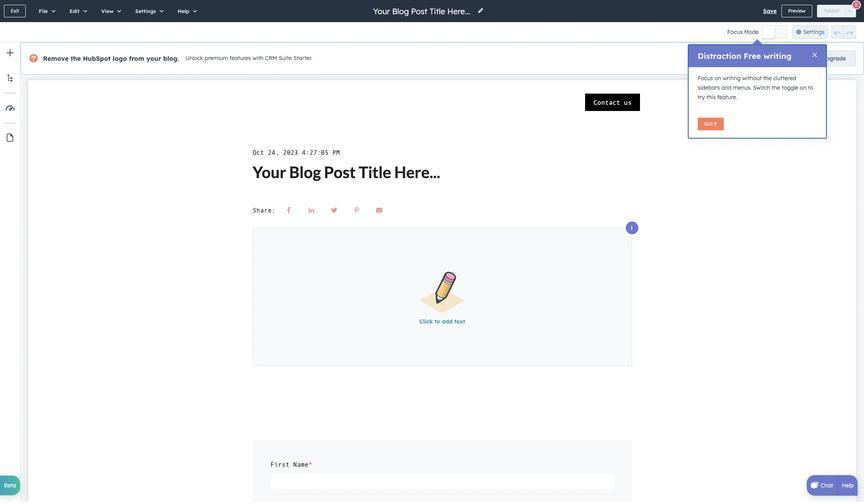 Task type: locate. For each thing, give the bounding box(es) containing it.
settings
[[135, 8, 156, 14], [804, 28, 825, 36]]

focus left mode
[[728, 28, 743, 36]]

on left to
[[800, 84, 807, 91]]

settings up close image
[[804, 28, 825, 36]]

settings button
[[127, 0, 169, 22], [793, 25, 829, 39]]

with
[[253, 55, 264, 62]]

1 horizontal spatial writing
[[764, 51, 792, 61]]

1 horizontal spatial help
[[842, 482, 854, 489]]

0 horizontal spatial on
[[715, 75, 722, 82]]

2 vertical spatial the
[[772, 84, 781, 91]]

from
[[129, 55, 144, 62]]

got
[[705, 121, 713, 127]]

the
[[71, 55, 81, 62], [764, 75, 772, 82], [772, 84, 781, 91]]

logo
[[113, 55, 127, 62]]

to
[[809, 84, 814, 91]]

menus.
[[734, 84, 752, 91]]

the up switch
[[764, 75, 772, 82]]

feature.
[[718, 94, 738, 101]]

focus up sidebars
[[698, 75, 714, 82]]

0 vertical spatial focus
[[728, 28, 743, 36]]

unlock
[[186, 55, 203, 62]]

toggle
[[782, 84, 799, 91]]

0 horizontal spatial settings
[[135, 8, 156, 14]]

1 horizontal spatial settings button
[[793, 25, 829, 39]]

got it button
[[698, 118, 724, 130]]

sidebars
[[698, 84, 720, 91]]

1 vertical spatial the
[[764, 75, 772, 82]]

on
[[715, 75, 722, 82], [800, 84, 807, 91]]

upgrade link
[[813, 51, 856, 66]]

0 horizontal spatial help
[[178, 8, 189, 14]]

1 vertical spatial settings button
[[793, 25, 829, 39]]

focus on writing without the cluttered sidebars and menus. switch the toggle on to try this feature.
[[698, 75, 814, 101]]

on up sidebars
[[715, 75, 722, 82]]

1 horizontal spatial focus
[[728, 28, 743, 36]]

blog.
[[163, 55, 179, 62]]

0 vertical spatial on
[[715, 75, 722, 82]]

focus inside focus on writing without the cluttered sidebars and menus. switch the toggle on to try this feature.
[[698, 75, 714, 82]]

this
[[707, 94, 716, 101]]

1 vertical spatial help
[[842, 482, 854, 489]]

the right remove
[[71, 55, 81, 62]]

1 vertical spatial focus
[[698, 75, 714, 82]]

1 horizontal spatial settings
[[804, 28, 825, 36]]

1 vertical spatial on
[[800, 84, 807, 91]]

try
[[698, 94, 705, 101]]

None field
[[373, 6, 473, 16]]

publish button
[[817, 5, 847, 17]]

publish group
[[817, 5, 857, 17]]

writing up and
[[723, 75, 741, 82]]

chat
[[821, 482, 834, 489]]

1 vertical spatial writing
[[723, 75, 741, 82]]

0 horizontal spatial focus
[[698, 75, 714, 82]]

group
[[832, 25, 857, 39]]

save button
[[764, 6, 777, 16]]

0 vertical spatial writing
[[764, 51, 792, 61]]

suite
[[279, 55, 292, 62]]

focus for focus mode
[[728, 28, 743, 36]]

settings right view button in the top left of the page
[[135, 8, 156, 14]]

writing inside focus on writing without the cluttered sidebars and menus. switch the toggle on to try this feature.
[[723, 75, 741, 82]]

0 horizontal spatial writing
[[723, 75, 741, 82]]

writing up cluttered
[[764, 51, 792, 61]]

unlock premium features with crm suite starter.
[[186, 55, 312, 62]]

help inside button
[[178, 8, 189, 14]]

writing
[[764, 51, 792, 61], [723, 75, 741, 82]]

upgrade
[[823, 55, 846, 62]]

save
[[764, 8, 777, 15]]

crm
[[265, 55, 277, 62]]

edit button
[[61, 0, 93, 22]]

without
[[743, 75, 762, 82]]

preview button
[[782, 5, 813, 17]]

view
[[101, 8, 114, 14]]

starter.
[[294, 55, 312, 62]]

the down cluttered
[[772, 84, 781, 91]]

help
[[178, 8, 189, 14], [842, 482, 854, 489]]

remove
[[43, 55, 69, 62]]

0 horizontal spatial settings button
[[127, 0, 169, 22]]

distraction
[[698, 51, 742, 61]]

got it
[[705, 121, 718, 127]]

0 vertical spatial help
[[178, 8, 189, 14]]

focus
[[728, 28, 743, 36], [698, 75, 714, 82]]

beta
[[4, 482, 16, 489]]



Task type: vqa. For each thing, say whether or not it's contained in the screenshot.
Distraction Free writing
yes



Task type: describe. For each thing, give the bounding box(es) containing it.
0 vertical spatial settings button
[[127, 0, 169, 22]]

your
[[146, 55, 161, 62]]

5
[[855, 2, 858, 7]]

writing for free
[[764, 51, 792, 61]]

focus mode element
[[763, 26, 788, 38]]

close image
[[813, 53, 818, 57]]

writing for on
[[723, 75, 741, 82]]

edit
[[70, 8, 80, 14]]

1 horizontal spatial on
[[800, 84, 807, 91]]

exit link
[[4, 5, 26, 17]]

cluttered
[[774, 75, 797, 82]]

remove the hubspot logo from your blog.
[[43, 55, 179, 62]]

features
[[230, 55, 251, 62]]

premium
[[205, 55, 228, 62]]

file
[[39, 8, 48, 14]]

free
[[744, 51, 762, 61]]

1 vertical spatial settings
[[804, 28, 825, 36]]

hubspot
[[83, 55, 111, 62]]

0 vertical spatial the
[[71, 55, 81, 62]]

exit
[[11, 8, 19, 14]]

preview
[[789, 8, 806, 14]]

file button
[[31, 0, 61, 22]]

help button
[[169, 0, 203, 22]]

it
[[715, 121, 718, 127]]

beta button
[[0, 476, 20, 496]]

distraction free writing
[[698, 51, 792, 61]]

mode
[[745, 28, 759, 36]]

publish
[[824, 8, 840, 14]]

and
[[722, 84, 732, 91]]

switch
[[754, 84, 771, 91]]

0 vertical spatial settings
[[135, 8, 156, 14]]

focus mode
[[728, 28, 759, 36]]

focus for focus on writing without the cluttered sidebars and menus. switch the toggle on to try this feature.
[[698, 75, 714, 82]]

view button
[[93, 0, 127, 22]]



